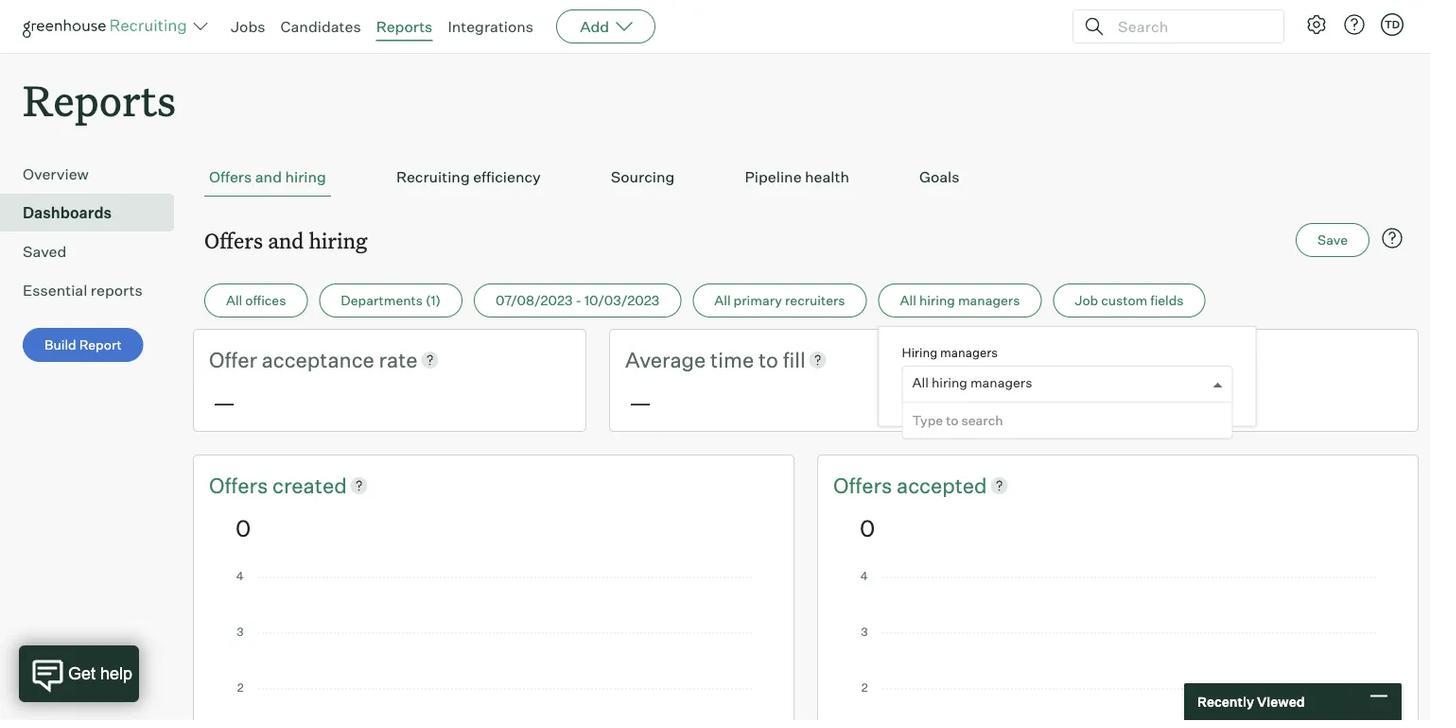 Task type: locate. For each thing, give the bounding box(es) containing it.
all up hiring
[[900, 293, 917, 309]]

build report button
[[23, 329, 144, 363]]

saved link
[[23, 241, 167, 263]]

average down 10/03/2023
[[625, 347, 706, 373]]

(1)
[[426, 293, 441, 309]]

recently viewed
[[1198, 695, 1305, 711]]

report
[[79, 337, 122, 354]]

1 horizontal spatial average
[[1042, 347, 1123, 373]]

2 time from the left
[[1127, 347, 1171, 373]]

reports
[[376, 17, 433, 36], [23, 72, 176, 128]]

reports right "candidates"
[[376, 17, 433, 36]]

None field
[[913, 367, 917, 403]]

2 average time to from the left
[[1042, 347, 1199, 373]]

2 horizontal spatial to
[[1175, 347, 1195, 373]]

1 horizontal spatial reports
[[376, 17, 433, 36]]

1 offers link from the left
[[209, 471, 273, 500]]

jobs
[[231, 17, 265, 36]]

fill
[[783, 347, 806, 373]]

all hiring managers up 'hiring managers'
[[900, 293, 1020, 309]]

2 — from the left
[[629, 388, 652, 417]]

rate
[[379, 347, 418, 373]]

candidates link
[[281, 17, 361, 36]]

all hiring managers inside button
[[900, 293, 1020, 309]]

average time to for hire
[[1042, 347, 1199, 373]]

offers and hiring button
[[204, 158, 331, 197]]

average time to for fill
[[625, 347, 783, 373]]

2 xychart image from the left
[[860, 572, 1377, 722]]

offers and hiring inside button
[[209, 168, 326, 187]]

managers up 'hiring managers'
[[958, 293, 1020, 309]]

integrations link
[[448, 17, 534, 36]]

1 vertical spatial reports
[[23, 72, 176, 128]]

2 horizontal spatial —
[[1046, 388, 1068, 417]]

2 offers link from the left
[[834, 471, 897, 500]]

tab list containing offers and hiring
[[204, 158, 1408, 197]]

pipeline
[[745, 168, 802, 187]]

essential reports link
[[23, 279, 167, 302]]

td button
[[1378, 9, 1408, 40]]

to right type in the right of the page
[[946, 413, 959, 429]]

and
[[255, 168, 282, 187], [268, 226, 304, 254]]

0 horizontal spatial —
[[213, 388, 236, 417]]

0 vertical spatial all hiring managers
[[900, 293, 1020, 309]]

1 horizontal spatial 0
[[860, 514, 876, 542]]

time
[[711, 347, 754, 373], [1127, 347, 1171, 373]]

to
[[759, 347, 779, 373], [1175, 347, 1195, 373], [946, 413, 959, 429]]

all left primary
[[715, 293, 731, 309]]

hiring
[[285, 168, 326, 187], [309, 226, 368, 254], [920, 293, 956, 309], [932, 375, 968, 391]]

all hiring managers
[[900, 293, 1020, 309], [913, 375, 1033, 391]]

1 horizontal spatial —
[[629, 388, 652, 417]]

0 horizontal spatial average time to
[[625, 347, 783, 373]]

average for fill
[[625, 347, 706, 373]]

offers and hiring
[[209, 168, 326, 187], [204, 226, 368, 254]]

2 0 from the left
[[860, 514, 876, 542]]

created
[[273, 473, 347, 499]]

configure image
[[1306, 13, 1329, 36]]

1 horizontal spatial offers link
[[834, 471, 897, 500]]

0 horizontal spatial to
[[759, 347, 779, 373]]

1 average from the left
[[625, 347, 706, 373]]

1 time from the left
[[711, 347, 754, 373]]

0 vertical spatial managers
[[958, 293, 1020, 309]]

accepted link
[[897, 471, 987, 500]]

average time to down primary
[[625, 347, 783, 373]]

0 horizontal spatial average
[[625, 347, 706, 373]]

0 horizontal spatial time
[[711, 347, 754, 373]]

1 xychart image from the left
[[236, 572, 752, 722]]

0
[[236, 514, 251, 542], [860, 514, 876, 542]]

greenhouse recruiting image
[[23, 15, 193, 38]]

health
[[805, 168, 850, 187]]

pipeline health button
[[740, 158, 854, 197]]

average time to down 'custom'
[[1042, 347, 1199, 373]]

1 horizontal spatial average time to
[[1042, 347, 1199, 373]]

1 horizontal spatial time
[[1127, 347, 1171, 373]]

all inside button
[[900, 293, 917, 309]]

to for hire
[[1175, 347, 1195, 373]]

1 horizontal spatial xychart image
[[860, 572, 1377, 722]]

— for fill
[[629, 388, 652, 417]]

dashboards
[[23, 204, 112, 223]]

managers
[[958, 293, 1020, 309], [941, 345, 998, 360], [971, 375, 1033, 391]]

overview
[[23, 165, 89, 184]]

all left offices at the left of the page
[[226, 293, 242, 309]]

offers link
[[209, 471, 273, 500], [834, 471, 897, 500]]

recruiting
[[396, 168, 470, 187]]

xychart image
[[236, 572, 752, 722], [860, 572, 1377, 722]]

average for hire
[[1042, 347, 1123, 373]]

reports down greenhouse recruiting image
[[23, 72, 176, 128]]

offers inside button
[[209, 168, 252, 187]]

average time to
[[625, 347, 783, 373], [1042, 347, 1199, 373]]

reports
[[91, 281, 143, 300]]

offers
[[209, 168, 252, 187], [204, 226, 263, 254], [209, 473, 273, 499], [834, 473, 897, 499]]

3 — from the left
[[1046, 388, 1068, 417]]

type to search
[[913, 413, 1004, 429]]

all
[[226, 293, 242, 309], [715, 293, 731, 309], [900, 293, 917, 309], [913, 375, 929, 391]]

all for all offices button
[[226, 293, 242, 309]]

average down job
[[1042, 347, 1123, 373]]

0 vertical spatial and
[[255, 168, 282, 187]]

recently
[[1198, 695, 1255, 711]]

2 average from the left
[[1042, 347, 1123, 373]]

all hiring managers button
[[879, 284, 1042, 318]]

build
[[44, 337, 76, 354]]

1 average time to from the left
[[625, 347, 783, 373]]

to for fill
[[759, 347, 779, 373]]

managers right hiring
[[941, 345, 998, 360]]

—
[[213, 388, 236, 417], [629, 388, 652, 417], [1046, 388, 1068, 417]]

all down hiring
[[913, 375, 929, 391]]

all primary recruiters button
[[693, 284, 867, 318]]

time for fill
[[711, 347, 754, 373]]

to left hire at right
[[1175, 347, 1195, 373]]

goals button
[[915, 158, 965, 197]]

1 — from the left
[[213, 388, 236, 417]]

1 0 from the left
[[236, 514, 251, 542]]

0 horizontal spatial 0
[[236, 514, 251, 542]]

0 horizontal spatial xychart image
[[236, 572, 752, 722]]

fields
[[1151, 293, 1184, 309]]

pipeline health
[[745, 168, 850, 187]]

tab list
[[204, 158, 1408, 197]]

0 horizontal spatial reports
[[23, 72, 176, 128]]

job custom fields
[[1075, 293, 1184, 309]]

type
[[913, 413, 944, 429]]

saved
[[23, 242, 67, 261]]

0 vertical spatial offers and hiring
[[209, 168, 326, 187]]

managers up the search
[[971, 375, 1033, 391]]

0 horizontal spatial offers link
[[209, 471, 273, 500]]

essential reports
[[23, 281, 143, 300]]

efficiency
[[473, 168, 541, 187]]

all hiring managers down 'hiring managers'
[[913, 375, 1033, 391]]

to left fill on the right
[[759, 347, 779, 373]]

time down job custom fields button
[[1127, 347, 1171, 373]]

departments (1) button
[[319, 284, 463, 318]]

average
[[625, 347, 706, 373], [1042, 347, 1123, 373]]

time left fill on the right
[[711, 347, 754, 373]]

essential
[[23, 281, 87, 300]]



Task type: vqa. For each thing, say whether or not it's contained in the screenshot.
on inside Sep 15, 2023 12:11pm Meg Adams added Basil Safwat as Job Admin: Hiring Manager on TEST (19) .
no



Task type: describe. For each thing, give the bounding box(es) containing it.
recruiters
[[785, 293, 846, 309]]

job custom fields button
[[1054, 284, 1206, 318]]

1 vertical spatial managers
[[941, 345, 998, 360]]

integrations
[[448, 17, 534, 36]]

add button
[[557, 9, 656, 44]]

offices
[[245, 293, 286, 309]]

Search text field
[[1114, 13, 1267, 40]]

hiring managers
[[902, 345, 998, 360]]

td button
[[1382, 13, 1404, 36]]

save
[[1318, 232, 1348, 249]]

candidates
[[281, 17, 361, 36]]

xychart image for created
[[236, 572, 752, 722]]

reports link
[[376, 17, 433, 36]]

and inside button
[[255, 168, 282, 187]]

save button
[[1296, 223, 1370, 258]]

sourcing
[[611, 168, 675, 187]]

managers inside button
[[958, 293, 1020, 309]]

search
[[962, 413, 1004, 429]]

recruiting efficiency button
[[392, 158, 546, 197]]

offers link for created
[[209, 471, 273, 500]]

custom
[[1102, 293, 1148, 309]]

all offices button
[[204, 284, 308, 318]]

— for hire
[[1046, 388, 1068, 417]]

offers link for accepted
[[834, 471, 897, 500]]

td
[[1385, 18, 1401, 31]]

primary
[[734, 293, 782, 309]]

add
[[580, 17, 610, 36]]

07/08/2023
[[496, 293, 573, 309]]

0 vertical spatial reports
[[376, 17, 433, 36]]

overview link
[[23, 163, 167, 186]]

departments
[[341, 293, 423, 309]]

offer
[[209, 347, 257, 373]]

recruiting efficiency
[[396, 168, 541, 187]]

accepted
[[897, 473, 987, 499]]

job
[[1075, 293, 1099, 309]]

0 for created
[[236, 514, 251, 542]]

0 for accepted
[[860, 514, 876, 542]]

07/08/2023 - 10/03/2023
[[496, 293, 660, 309]]

all for all hiring managers button in the right top of the page
[[900, 293, 917, 309]]

viewed
[[1257, 695, 1305, 711]]

hire
[[1199, 347, 1237, 373]]

all offices
[[226, 293, 286, 309]]

goals
[[920, 168, 960, 187]]

1 vertical spatial and
[[268, 226, 304, 254]]

xychart image for accepted
[[860, 572, 1377, 722]]

all primary recruiters
[[715, 293, 846, 309]]

1 horizontal spatial to
[[946, 413, 959, 429]]

hiring inside button
[[920, 293, 956, 309]]

hiring
[[902, 345, 938, 360]]

1 vertical spatial all hiring managers
[[913, 375, 1033, 391]]

hiring inside button
[[285, 168, 326, 187]]

1 vertical spatial offers and hiring
[[204, 226, 368, 254]]

build report
[[44, 337, 122, 354]]

2 vertical spatial managers
[[971, 375, 1033, 391]]

07/08/2023 - 10/03/2023 button
[[474, 284, 682, 318]]

jobs link
[[231, 17, 265, 36]]

all for all primary recruiters button on the top of the page
[[715, 293, 731, 309]]

departments (1)
[[341, 293, 441, 309]]

10/03/2023
[[585, 293, 660, 309]]

offer acceptance
[[209, 347, 379, 373]]

faq image
[[1382, 227, 1404, 250]]

acceptance
[[262, 347, 375, 373]]

sourcing button
[[606, 158, 680, 197]]

time for hire
[[1127, 347, 1171, 373]]

dashboards link
[[23, 202, 167, 224]]

-
[[576, 293, 582, 309]]

created link
[[273, 471, 347, 500]]



